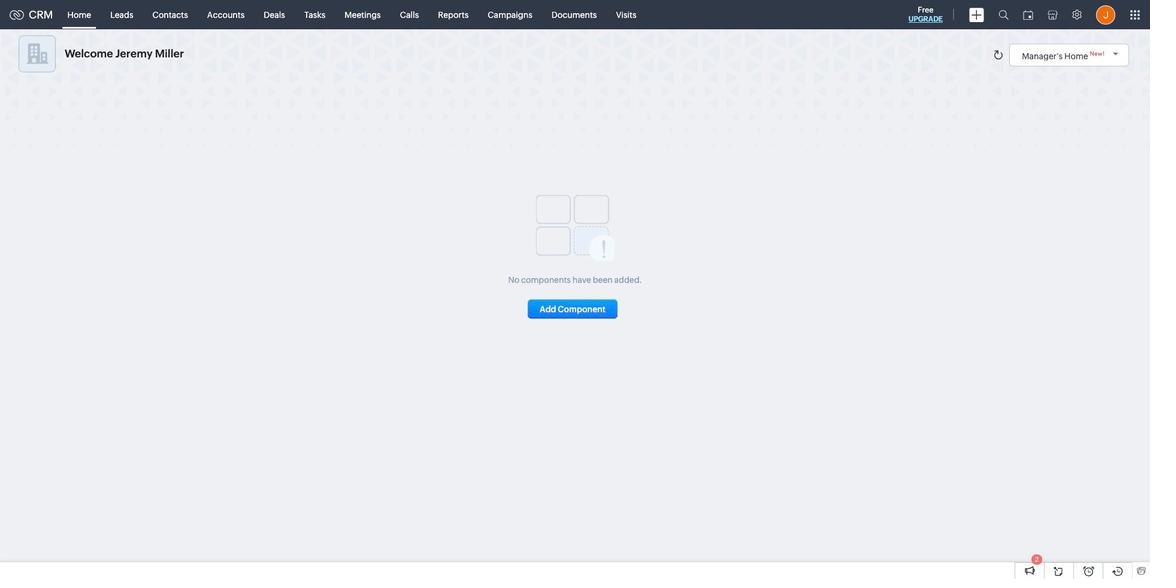 Task type: locate. For each thing, give the bounding box(es) containing it.
calendar image
[[1023, 10, 1033, 19]]

search element
[[991, 0, 1016, 29]]



Task type: describe. For each thing, give the bounding box(es) containing it.
create menu image
[[969, 7, 984, 22]]

profile element
[[1089, 0, 1123, 29]]

logo image
[[10, 10, 24, 19]]

create menu element
[[962, 0, 991, 29]]

search image
[[999, 10, 1009, 20]]

profile image
[[1096, 5, 1115, 24]]



Task type: vqa. For each thing, say whether or not it's contained in the screenshot.
Smart
no



